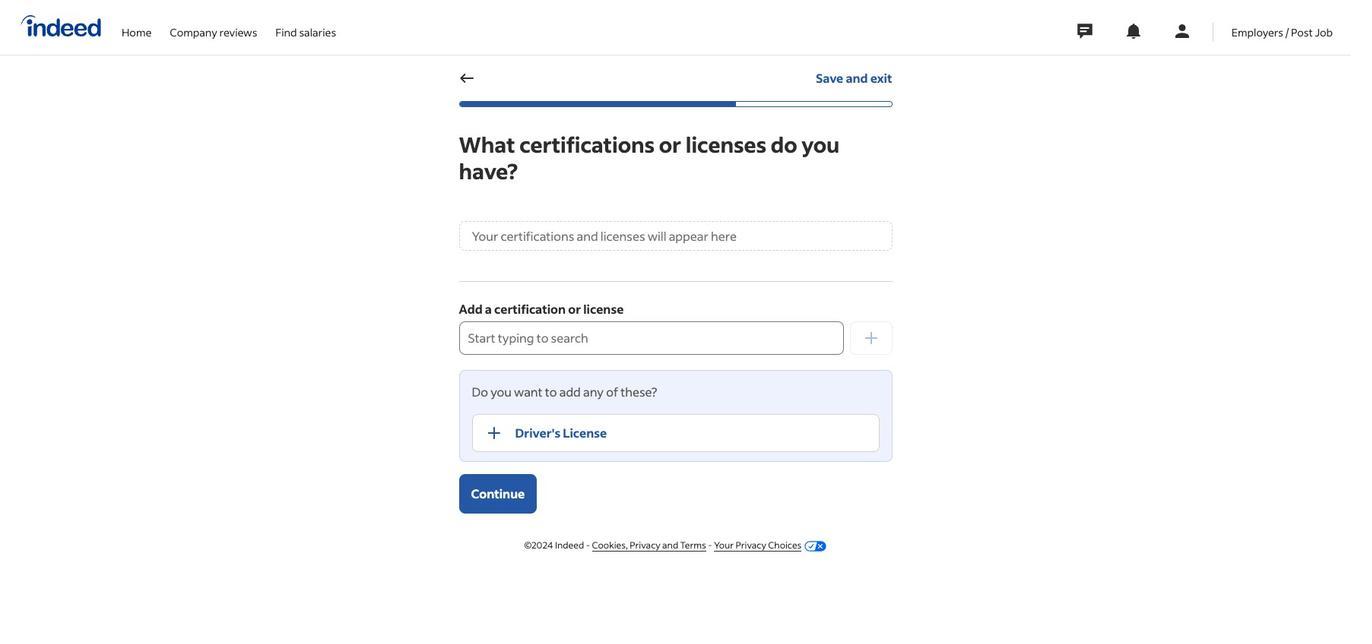 Task type: vqa. For each thing, say whether or not it's contained in the screenshot.
POST
yes



Task type: locate. For each thing, give the bounding box(es) containing it.
1 vertical spatial you
[[491, 384, 512, 400]]

0 vertical spatial certifications
[[520, 131, 655, 158]]

- right indeed
[[586, 540, 590, 551]]

reviews
[[220, 25, 257, 39]]

1 vertical spatial or
[[568, 301, 581, 317]]

0 horizontal spatial and
[[577, 228, 598, 244]]

0 horizontal spatial you
[[491, 384, 512, 400]]

cookies, privacy and terms link
[[592, 540, 706, 552]]

1 horizontal spatial -
[[708, 540, 712, 551]]

licenses
[[686, 131, 767, 158], [601, 228, 645, 244]]

or
[[659, 131, 682, 158], [568, 301, 581, 317]]

want
[[514, 384, 543, 400]]

1 horizontal spatial privacy
[[736, 540, 767, 551]]

progress progress bar
[[459, 101, 893, 107]]

0 horizontal spatial -
[[586, 540, 590, 551]]

0 vertical spatial or
[[659, 131, 682, 158]]

certifications
[[520, 131, 655, 158], [501, 228, 574, 244]]

continue button
[[459, 475, 537, 514]]

Add a certification or license field
[[459, 322, 844, 355]]

licenses for do
[[686, 131, 767, 158]]

0 horizontal spatial your
[[472, 228, 498, 244]]

and left exit in the top right of the page
[[846, 70, 868, 86]]

or down progress 'progress bar' in the top of the page
[[659, 131, 682, 158]]

and
[[846, 70, 868, 86], [577, 228, 598, 244], [663, 540, 679, 551]]

certifications inside what certifications or licenses do you have?
[[520, 131, 655, 158]]

choices
[[768, 540, 802, 551]]

1 vertical spatial your
[[714, 540, 734, 551]]

0 horizontal spatial privacy
[[630, 540, 661, 551]]

employers
[[1232, 25, 1284, 39]]

you
[[802, 131, 840, 158], [491, 384, 512, 400]]

here
[[711, 228, 737, 244]]

/
[[1286, 25, 1290, 39]]

to
[[545, 384, 557, 400]]

0 vertical spatial you
[[802, 131, 840, 158]]

2 horizontal spatial and
[[846, 70, 868, 86]]

2 privacy from the left
[[736, 540, 767, 551]]

employers / post job
[[1232, 25, 1333, 39]]

cookies,
[[592, 540, 628, 551]]

do
[[472, 384, 488, 400]]

2 vertical spatial and
[[663, 540, 679, 551]]

and left terms
[[663, 540, 679, 551]]

-
[[586, 540, 590, 551], [708, 540, 712, 551]]

privacy right cookies,
[[630, 540, 661, 551]]

company reviews link
[[170, 0, 257, 52]]

your privacy choices link
[[714, 540, 802, 552]]

and left will
[[577, 228, 598, 244]]

0 horizontal spatial or
[[568, 301, 581, 317]]

privacy
[[630, 540, 661, 551], [736, 540, 767, 551]]

0 vertical spatial and
[[846, 70, 868, 86]]

0 vertical spatial your
[[472, 228, 498, 244]]

these?
[[621, 384, 657, 400]]

a
[[485, 301, 492, 317]]

home link
[[122, 0, 152, 52]]

home
[[122, 25, 152, 39]]

1 vertical spatial certifications
[[501, 228, 574, 244]]

1 - from the left
[[586, 540, 590, 551]]

job
[[1315, 25, 1333, 39]]

or left license
[[568, 301, 581, 317]]

1 horizontal spatial or
[[659, 131, 682, 158]]

what certifications or licenses do you have?
[[459, 131, 840, 185]]

0 horizontal spatial licenses
[[601, 228, 645, 244]]

continue
[[471, 486, 525, 502]]

will
[[648, 228, 667, 244]]

- right terms
[[708, 540, 712, 551]]

have?
[[459, 157, 518, 185]]

appear
[[669, 228, 709, 244]]

list item
[[472, 415, 880, 456]]

1 horizontal spatial licenses
[[686, 131, 767, 158]]

what
[[459, 131, 515, 158]]

licenses left will
[[601, 228, 645, 244]]

your right terms
[[714, 540, 734, 551]]

1 vertical spatial licenses
[[601, 228, 645, 244]]

0 vertical spatial licenses
[[686, 131, 767, 158]]

licenses left do
[[686, 131, 767, 158]]

1 vertical spatial and
[[577, 228, 598, 244]]

certifications for or
[[520, 131, 655, 158]]

1 horizontal spatial and
[[663, 540, 679, 551]]

your
[[472, 228, 498, 244], [714, 540, 734, 551]]

1 horizontal spatial you
[[802, 131, 840, 158]]

add a certification or license
[[459, 301, 624, 317]]

your down have?
[[472, 228, 498, 244]]

licenses inside what certifications or licenses do you have?
[[686, 131, 767, 158]]

privacy left choices
[[736, 540, 767, 551]]



Task type: describe. For each thing, give the bounding box(es) containing it.
add
[[560, 384, 581, 400]]

find
[[276, 25, 297, 39]]

2 - from the left
[[708, 540, 712, 551]]

certification
[[494, 301, 566, 317]]

terms
[[680, 540, 706, 551]]

licenses for will
[[601, 228, 645, 244]]

any
[[583, 384, 604, 400]]

exit
[[871, 70, 893, 86]]

©2024
[[525, 540, 553, 551]]

license
[[584, 301, 624, 317]]

1 horizontal spatial your
[[714, 540, 734, 551]]

employers / post job link
[[1232, 0, 1333, 52]]

find salaries link
[[276, 0, 336, 52]]

save and exit link
[[816, 62, 893, 95]]

post
[[1292, 25, 1313, 39]]

company reviews
[[170, 25, 257, 39]]

of
[[606, 384, 618, 400]]

do
[[771, 131, 798, 158]]

and inside save and exit link
[[846, 70, 868, 86]]

indeed
[[555, 540, 584, 551]]

salaries
[[299, 25, 336, 39]]

©2024 indeed - cookies, privacy and terms - your privacy choices
[[525, 540, 802, 551]]

do you want to add any of these?
[[472, 384, 657, 400]]

save and exit
[[816, 70, 893, 86]]

certifications for and
[[501, 228, 574, 244]]

add
[[459, 301, 483, 317]]

or inside what certifications or licenses do you have?
[[659, 131, 682, 158]]

your certifications and licenses will appear here
[[472, 228, 737, 244]]

find salaries
[[276, 25, 336, 39]]

you inside what certifications or licenses do you have?
[[802, 131, 840, 158]]

save
[[816, 70, 844, 86]]

company
[[170, 25, 217, 39]]

1 privacy from the left
[[630, 540, 661, 551]]



